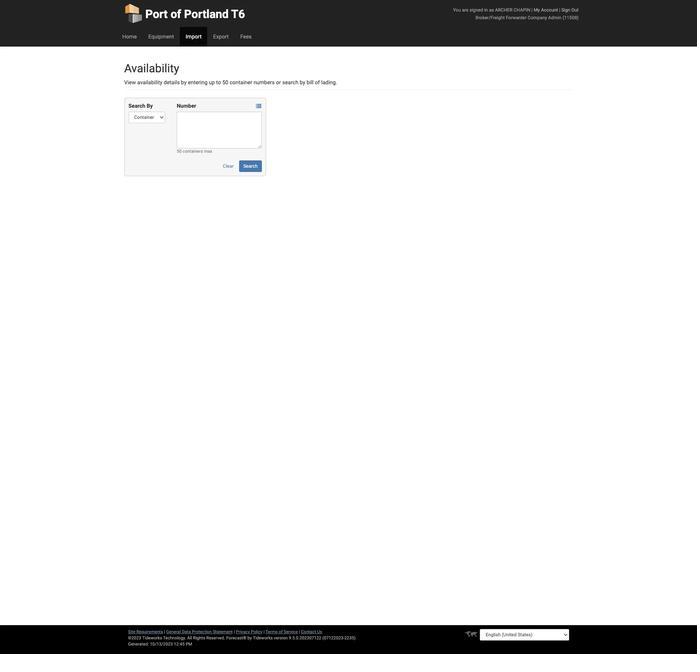 Task type: describe. For each thing, give the bounding box(es) containing it.
| left sign
[[559, 7, 560, 13]]

export button
[[207, 27, 235, 46]]

(11508)
[[563, 15, 579, 20]]

bill
[[307, 79, 314, 86]]

service
[[284, 630, 298, 635]]

view
[[124, 79, 136, 86]]

company
[[528, 15, 547, 20]]

lading.
[[321, 79, 337, 86]]

search
[[282, 79, 298, 86]]

details
[[164, 79, 180, 86]]

forecast®
[[226, 636, 246, 641]]

container
[[230, 79, 252, 86]]

search button
[[239, 161, 262, 172]]

view availability details by entering up to 50 container numbers or search by bill of lading.
[[124, 79, 337, 86]]

(07122023-
[[322, 636, 344, 641]]

forwarder
[[506, 15, 527, 20]]

clear button
[[219, 161, 238, 172]]

in
[[484, 7, 488, 13]]

tideworks
[[253, 636, 273, 641]]

import button
[[180, 27, 207, 46]]

0 vertical spatial 50
[[222, 79, 228, 86]]

admin
[[548, 15, 562, 20]]

| up forecast®
[[234, 630, 235, 635]]

generated:
[[128, 642, 149, 647]]

containers
[[183, 149, 203, 154]]

export
[[213, 34, 229, 40]]

| left general at the left bottom of the page
[[164, 630, 165, 635]]

to
[[216, 79, 221, 86]]

or
[[276, 79, 281, 86]]

my account link
[[534, 7, 558, 13]]

2 horizontal spatial of
[[315, 79, 320, 86]]

t6
[[231, 7, 245, 21]]

entering
[[188, 79, 208, 86]]

data
[[182, 630, 191, 635]]

requirements
[[136, 630, 163, 635]]

fees
[[240, 34, 252, 40]]

clear
[[223, 164, 234, 169]]

up
[[209, 79, 215, 86]]

portland
[[184, 7, 229, 21]]

equipment button
[[143, 27, 180, 46]]

statement
[[213, 630, 233, 635]]

technology.
[[163, 636, 186, 641]]

0 horizontal spatial by
[[181, 79, 187, 86]]

of inside site requirements | general data protection statement | privacy policy | terms of service | contact us ©2023 tideworks technology. all rights reserved. forecast® by tideworks version 9.5.0.202307122 (07122023-2235) generated: 10/13/2023 12:45 pm
[[279, 630, 283, 635]]

sign
[[561, 7, 570, 13]]

general data protection statement link
[[166, 630, 233, 635]]

my
[[534, 7, 540, 13]]

terms
[[266, 630, 278, 635]]

account
[[541, 7, 558, 13]]

out
[[572, 7, 579, 13]]

policy
[[251, 630, 262, 635]]

site
[[128, 630, 135, 635]]

privacy
[[236, 630, 250, 635]]

by inside site requirements | general data protection statement | privacy policy | terms of service | contact us ©2023 tideworks technology. all rights reserved. forecast® by tideworks version 9.5.0.202307122 (07122023-2235) generated: 10/13/2023 12:45 pm
[[247, 636, 252, 641]]

port
[[145, 7, 168, 21]]

as
[[489, 7, 494, 13]]



Task type: vqa. For each thing, say whether or not it's contained in the screenshot.
Home popup button
yes



Task type: locate. For each thing, give the bounding box(es) containing it.
reserved.
[[206, 636, 225, 641]]

2 vertical spatial of
[[279, 630, 283, 635]]

|
[[532, 7, 533, 13], [559, 7, 560, 13], [164, 630, 165, 635], [234, 630, 235, 635], [264, 630, 265, 635], [299, 630, 300, 635]]

1 horizontal spatial 50
[[222, 79, 228, 86]]

search left by
[[128, 103, 145, 109]]

archer
[[495, 7, 513, 13]]

1 horizontal spatial of
[[279, 630, 283, 635]]

of right port
[[171, 7, 181, 21]]

1 horizontal spatial by
[[247, 636, 252, 641]]

by
[[181, 79, 187, 86], [300, 79, 305, 86], [247, 636, 252, 641]]

us
[[317, 630, 322, 635]]

home
[[122, 34, 137, 40]]

2 horizontal spatial by
[[300, 79, 305, 86]]

max
[[204, 149, 212, 154]]

50 left containers at the top left of page
[[177, 149, 182, 154]]

privacy policy link
[[236, 630, 262, 635]]

| left my
[[532, 7, 533, 13]]

you are signed in as archer chapin | my account | sign out broker/freight forwarder company admin (11508)
[[453, 7, 579, 20]]

50
[[222, 79, 228, 86], [177, 149, 182, 154]]

1 vertical spatial search
[[243, 164, 258, 169]]

contact
[[301, 630, 316, 635]]

fees button
[[235, 27, 257, 46]]

0 vertical spatial search
[[128, 103, 145, 109]]

by left "bill"
[[300, 79, 305, 86]]

50 containers max
[[177, 149, 212, 154]]

home button
[[117, 27, 143, 46]]

contact us link
[[301, 630, 322, 635]]

search by
[[128, 103, 153, 109]]

0 horizontal spatial search
[[128, 103, 145, 109]]

search for search
[[243, 164, 258, 169]]

1 vertical spatial of
[[315, 79, 320, 86]]

protection
[[192, 630, 212, 635]]

by right details
[[181, 79, 187, 86]]

all
[[187, 636, 192, 641]]

import
[[186, 34, 202, 40]]

number
[[177, 103, 196, 109]]

broker/freight
[[476, 15, 505, 20]]

rights
[[193, 636, 205, 641]]

are
[[462, 7, 468, 13]]

port of portland t6 link
[[124, 0, 245, 27]]

you
[[453, 7, 461, 13]]

9.5.0.202307122
[[289, 636, 321, 641]]

©2023 tideworks
[[128, 636, 162, 641]]

by
[[147, 103, 153, 109]]

port of portland t6
[[145, 7, 245, 21]]

12:45
[[174, 642, 185, 647]]

signed
[[470, 7, 483, 13]]

50 right to
[[222, 79, 228, 86]]

chapin
[[514, 7, 530, 13]]

equipment
[[148, 34, 174, 40]]

sign out link
[[561, 7, 579, 13]]

of up version
[[279, 630, 283, 635]]

show list image
[[256, 104, 261, 109]]

search right clear button
[[243, 164, 258, 169]]

site requirements link
[[128, 630, 163, 635]]

1 vertical spatial 50
[[177, 149, 182, 154]]

search inside button
[[243, 164, 258, 169]]

search for search by
[[128, 103, 145, 109]]

by down privacy policy link
[[247, 636, 252, 641]]

general
[[166, 630, 181, 635]]

10/13/2023
[[150, 642, 173, 647]]

numbers
[[254, 79, 275, 86]]

0 vertical spatial of
[[171, 7, 181, 21]]

2235)
[[344, 636, 356, 641]]

version
[[274, 636, 288, 641]]

Number text field
[[177, 112, 262, 149]]

terms of service link
[[266, 630, 298, 635]]

1 horizontal spatial search
[[243, 164, 258, 169]]

availability
[[124, 62, 179, 75]]

| up 9.5.0.202307122
[[299, 630, 300, 635]]

search
[[128, 103, 145, 109], [243, 164, 258, 169]]

availability
[[137, 79, 162, 86]]

pm
[[186, 642, 192, 647]]

0 horizontal spatial 50
[[177, 149, 182, 154]]

| up tideworks
[[264, 630, 265, 635]]

of
[[171, 7, 181, 21], [315, 79, 320, 86], [279, 630, 283, 635]]

site requirements | general data protection statement | privacy policy | terms of service | contact us ©2023 tideworks technology. all rights reserved. forecast® by tideworks version 9.5.0.202307122 (07122023-2235) generated: 10/13/2023 12:45 pm
[[128, 630, 356, 647]]

of right "bill"
[[315, 79, 320, 86]]

0 horizontal spatial of
[[171, 7, 181, 21]]



